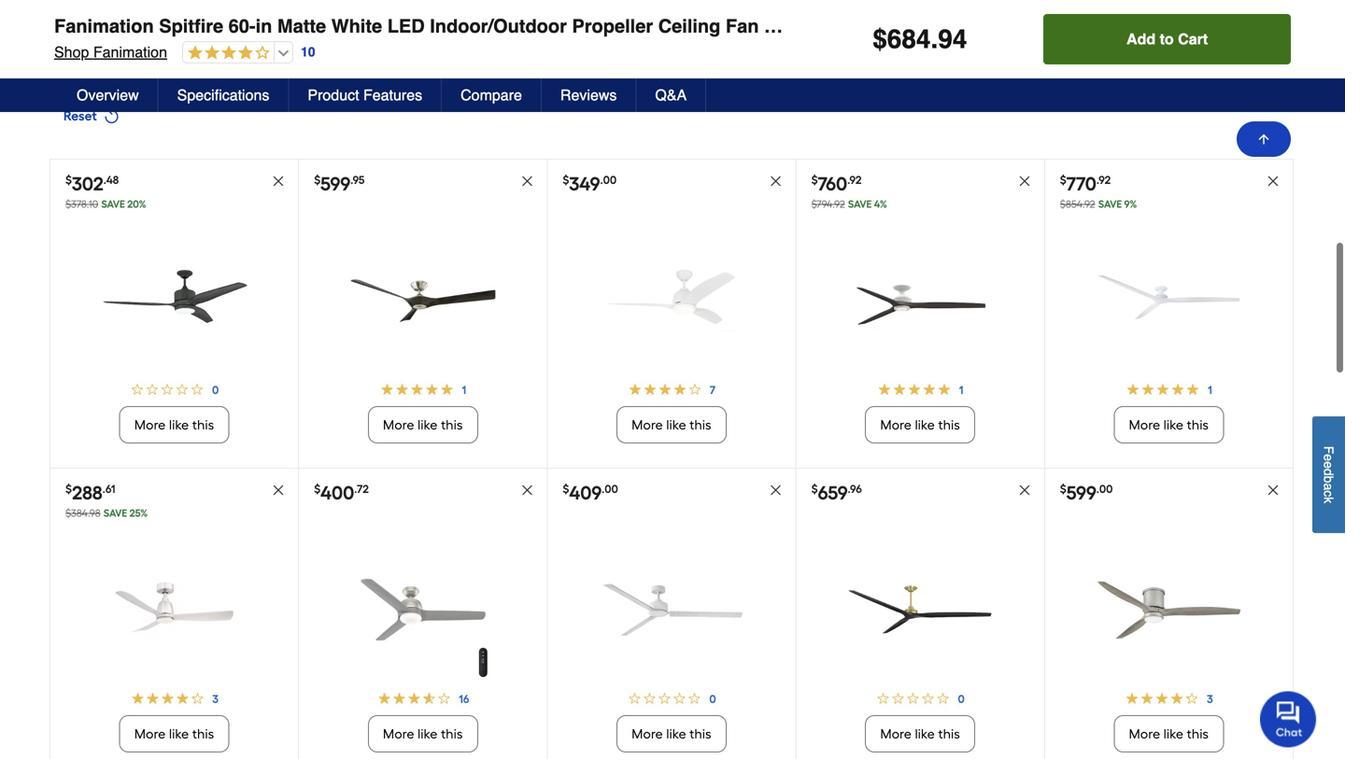 Task type: vqa. For each thing, say whether or not it's contained in the screenshot.


Task type: describe. For each thing, give the bounding box(es) containing it.
like for hunter norden 54-in matte nickel led indoor downrod or flush mount ceiling fan with light remote (3-blade) image
[[418, 726, 438, 742]]

product features
[[308, 86, 423, 104]]

(3-
[[932, 15, 955, 37]]

modern forms torque 58-in brushed nickel indoor/outdoor smart ceiling fan with remote (3-blade) image
[[348, 228, 498, 372]]

rotate left image
[[101, 104, 122, 125]]

$ for $ 599 .95
[[314, 172, 321, 186]]

760
[[818, 172, 848, 194]]

more like this for the hinkley hover flush 60-in brushed nickel led indoor/outdoor flush mount smart ceiling fan with light remote (3-blade) image more like this button
[[1130, 726, 1210, 742]]

this for more like this button related to fanimation kute 44-in brushed nickel color-changing led indoor/outdoor smart propeller ceiling fan with light remote (3-blade) image
[[192, 726, 214, 742]]

f e e d b a c k button
[[1313, 417, 1346, 534]]

more like this for more like this button associated with modern forms torque 58-in brushed nickel indoor/outdoor smart ceiling fan with remote (3-blade) image
[[383, 416, 463, 432]]

add
[[1127, 30, 1156, 48]]

$ for $ 409 .00
[[563, 482, 570, 495]]

.92 for 770
[[1097, 172, 1112, 186]]

like for fanimation spitfire 96-in matte white color-changing led indoor/outdoor flush mount smart propeller ceiling fan with light remote (3-blade) image
[[1164, 416, 1184, 432]]

$854.92 save 9%
[[1061, 197, 1138, 210]]

$ 760 .92
[[812, 172, 862, 194]]

.00 for 349
[[601, 172, 617, 186]]

fanimation kute 44-in brushed nickel color-changing led indoor/outdoor smart propeller ceiling fan with light remote (3-blade) image
[[100, 538, 249, 681]]

more like this for hunter norden 54-in matte nickel led indoor downrod or flush mount ceiling fan with light remote (3-blade) image's more like this button
[[383, 726, 463, 742]]

more for fanimation kute 44-in brushed nickel color-changing led indoor/outdoor smart propeller ceiling fan with light remote (3-blade) image
[[134, 726, 166, 742]]

more like this for fanimation spitfire 96-in matte white color-changing led indoor/outdoor flush mount smart propeller ceiling fan with light remote (3-blade) image's more like this button
[[1130, 416, 1210, 432]]

like for hinkley indy 72-in matte white indoor/outdoor smart ceiling fan wall-mounted with remote (3-blade) image
[[667, 726, 687, 742]]

$ for $ 760 .92
[[812, 172, 818, 186]]

hinkley hover flush 60-in brushed nickel led indoor/outdoor flush mount smart ceiling fan with light remote (3-blade) image
[[1095, 538, 1244, 681]]

this for more like this button associated with modern forms torque 58-in brushed nickel indoor/outdoor smart ceiling fan with remote (3-blade) image
[[441, 416, 463, 432]]

shop
[[54, 43, 89, 61]]

$378.10
[[65, 197, 98, 210]]

288
[[72, 481, 103, 504]]

this for hinkley indy 72-in matte white indoor/outdoor smart ceiling fan wall-mounted with remote (3-blade) image's more like this button
[[690, 726, 712, 742]]

more like this for more like this button related to fanimation kute 44-in brushed nickel color-changing led indoor/outdoor smart propeller ceiling fan with light remote (3-blade) image
[[134, 726, 214, 742]]

more for generation lighting avila coastal 54 52-in matte white led indoor/outdoor propeller ceiling fan with light remote (3-blade) image
[[632, 416, 663, 432]]

$ 288 .61
[[65, 481, 115, 504]]

.92 for 760
[[848, 172, 862, 186]]

fanimation spitfire 96-in matte white color-changing led indoor/outdoor flush mount smart propeller ceiling fan with light remote (3-blade) image
[[1095, 228, 1244, 372]]

close image for 349
[[770, 174, 783, 187]]

spitfire
[[159, 15, 224, 37]]

$ 400 .72
[[314, 481, 369, 504]]

$ 684 . 94
[[873, 24, 968, 54]]

close image left 770
[[1019, 174, 1032, 187]]

compare
[[461, 86, 522, 104]]

$ for $ 400 .72
[[314, 482, 321, 495]]

light
[[807, 15, 853, 37]]

$ 770 .92
[[1061, 172, 1112, 194]]

close image for 400
[[521, 483, 534, 496]]

more for fanimation spitfire 96-in matte white color-changing led indoor/outdoor flush mount smart propeller ceiling fan with light remote (3-blade) image
[[1130, 416, 1161, 432]]

349
[[570, 172, 601, 194]]

save for 770
[[1099, 197, 1123, 210]]

$ for $ 599 .00
[[1061, 482, 1067, 495]]

led
[[388, 15, 425, 37]]

770
[[1067, 172, 1097, 194]]

to
[[1161, 30, 1175, 48]]

a
[[1322, 484, 1337, 491]]

compare button
[[442, 79, 542, 112]]

599 for $ 599 .00
[[1067, 481, 1097, 504]]

b
[[1322, 476, 1337, 484]]

$ for $ 659 .96
[[812, 482, 818, 495]]

craftmade mobi 60-in aged galvanized led indoor/outdoor ceiling fan with light remote (3-blade) image
[[100, 228, 249, 372]]

f
[[1322, 446, 1337, 454]]

this for more like this button for fanimation spitfire 96-in brushed satin brass indoor/outdoor smart propeller ceiling fan with remote (3-blade) image
[[939, 726, 961, 742]]

more like this button for the hinkley hover flush 60-in brushed nickel led indoor/outdoor flush mount smart ceiling fan with light remote (3-blade) image
[[1115, 715, 1225, 752]]

this for the hinkley hover flush 60-in brushed nickel led indoor/outdoor flush mount smart ceiling fan with light remote (3-blade) image more like this button
[[1188, 726, 1210, 742]]

.00 for 409
[[602, 482, 619, 495]]

$384.98 save 25%
[[65, 507, 148, 519]]

more for fanimation spitfire 72-in matte white color-changing led indoor/outdoor flush mount smart propeller ceiling fan with light remote (3-blade) image
[[881, 416, 912, 432]]

more for hinkley indy 72-in matte white indoor/outdoor smart ceiling fan wall-mounted with remote (3-blade) image
[[632, 726, 663, 742]]

60-
[[229, 15, 256, 37]]

.00 for 599
[[1097, 482, 1114, 495]]

more for craftmade mobi 60-in aged galvanized led indoor/outdoor ceiling fan with light remote (3-blade) image
[[134, 416, 166, 432]]

4%
[[875, 197, 888, 210]]

in
[[256, 15, 272, 37]]

more like this button for hinkley indy 72-in matte white indoor/outdoor smart ceiling fan wall-mounted with remote (3-blade) image
[[617, 715, 727, 752]]

2 e from the top
[[1322, 462, 1337, 469]]

$854.92
[[1061, 197, 1096, 210]]

save for 302
[[101, 197, 125, 210]]

$384.98
[[65, 507, 101, 519]]

overview button
[[58, 79, 159, 112]]

$378.10 save 20%
[[65, 197, 146, 210]]

10
[[301, 45, 315, 60]]

$794.92 save 4%
[[812, 197, 888, 210]]

features
[[364, 86, 423, 104]]

close image for 659
[[1019, 483, 1032, 496]]

$ 599 .00
[[1061, 481, 1114, 504]]

599 for $ 599 .95
[[321, 172, 351, 194]]

hunter norden 54-in matte nickel led indoor downrod or flush mount ceiling fan with light remote (3-blade) image
[[348, 538, 498, 681]]

white
[[332, 15, 382, 37]]

$ 659 .96
[[812, 481, 862, 504]]

$794.92
[[812, 197, 846, 210]]

q&a button
[[637, 79, 707, 112]]

400
[[321, 481, 354, 504]]

.
[[931, 24, 939, 54]]

add to cart
[[1127, 30, 1209, 48]]



Task type: locate. For each thing, give the bounding box(es) containing it.
more like this for craftmade mobi 60-in aged galvanized led indoor/outdoor ceiling fan with light remote (3-blade) image more like this button
[[134, 416, 214, 432]]

specifications
[[177, 86, 270, 104]]

.00
[[601, 172, 617, 186], [602, 482, 619, 495], [1097, 482, 1114, 495]]

$ inside $ 760 .92
[[812, 172, 818, 186]]

.95
[[351, 172, 365, 186]]

1 horizontal spatial .92
[[1097, 172, 1112, 186]]

more like this button
[[119, 406, 230, 443], [368, 406, 478, 443], [617, 406, 727, 443], [866, 406, 976, 443], [1115, 406, 1225, 443], [119, 715, 230, 752], [368, 715, 478, 752], [617, 715, 727, 752], [866, 715, 976, 752], [1115, 715, 1225, 752]]

generation lighting avila coastal 54 52-in matte white led indoor/outdoor propeller ceiling fan with light remote (3-blade) image
[[597, 228, 747, 372]]

more like this button for craftmade mobi 60-in aged galvanized led indoor/outdoor ceiling fan with light remote (3-blade) image
[[119, 406, 230, 443]]

with
[[765, 15, 802, 37]]

.00 inside $ 409 .00
[[602, 482, 619, 495]]

.96
[[848, 482, 862, 495]]

$ inside $ 349 .00
[[563, 172, 570, 186]]

$ inside $ 288 .61
[[65, 482, 72, 495]]

9%
[[1125, 197, 1138, 210]]

$ 349 .00
[[563, 172, 617, 194]]

fan
[[726, 15, 759, 37]]

.92 inside "$ 770 .92"
[[1097, 172, 1112, 186]]

.72
[[354, 482, 369, 495]]

$ inside "$ 770 .92"
[[1061, 172, 1067, 186]]

$ for $ 288 .61
[[65, 482, 72, 495]]

3.8 stars image
[[183, 45, 270, 62]]

k
[[1322, 497, 1337, 504]]

more like this button for hunter norden 54-in matte nickel led indoor downrod or flush mount ceiling fan with light remote (3-blade) image
[[368, 715, 478, 752]]

fanimation
[[54, 15, 154, 37], [93, 43, 167, 61]]

save
[[101, 197, 125, 210], [849, 197, 872, 210], [1099, 197, 1123, 210], [104, 507, 127, 519]]

close image left the 409 at the left
[[521, 483, 534, 496]]

$ inside $ 409 .00
[[563, 482, 570, 495]]

1 vertical spatial fanimation
[[93, 43, 167, 61]]

save left 9%
[[1099, 197, 1123, 210]]

more like this button for generation lighting avila coastal 54 52-in matte white led indoor/outdoor propeller ceiling fan with light remote (3-blade) image
[[617, 406, 727, 443]]

more like this for more like this button for fanimation spitfire 72-in matte white color-changing led indoor/outdoor flush mount smart propeller ceiling fan with light remote (3-blade) image
[[881, 416, 961, 432]]

this for fanimation spitfire 96-in matte white color-changing led indoor/outdoor flush mount smart propeller ceiling fan with light remote (3-blade) image's more like this button
[[1188, 416, 1210, 432]]

propeller
[[572, 15, 653, 37]]

more like this list item
[[50, 228, 298, 467], [299, 228, 547, 467], [548, 228, 796, 467], [797, 228, 1045, 467], [1046, 228, 1294, 467], [50, 538, 298, 760], [299, 538, 547, 760], [548, 538, 796, 760], [797, 538, 1045, 760], [1046, 538, 1294, 760]]

$ inside $ 599 .95
[[314, 172, 321, 186]]

save left 20% at the left of page
[[101, 197, 125, 210]]

this for more like this button corresponding to generation lighting avila coastal 54 52-in matte white led indoor/outdoor propeller ceiling fan with light remote (3-blade) image
[[690, 416, 712, 432]]

remote
[[858, 15, 927, 37]]

2 .92 from the left
[[1097, 172, 1112, 186]]

like for generation lighting avila coastal 54 52-in matte white led indoor/outdoor propeller ceiling fan with light remote (3-blade) image
[[667, 416, 687, 432]]

save for 288
[[104, 507, 127, 519]]

more like this button for fanimation spitfire 72-in matte white color-changing led indoor/outdoor flush mount smart propeller ceiling fan with light remote (3-blade) image
[[866, 406, 976, 443]]

$ for $ 770 .92
[[1061, 172, 1067, 186]]

.92
[[848, 172, 862, 186], [1097, 172, 1112, 186]]

302
[[72, 172, 104, 194]]

like for fanimation spitfire 96-in brushed satin brass indoor/outdoor smart propeller ceiling fan with remote (3-blade) image
[[916, 726, 936, 742]]

q&a
[[656, 86, 687, 104]]

add to cart button
[[1044, 14, 1292, 64]]

599
[[321, 172, 351, 194], [1067, 481, 1097, 504]]

more like this button for fanimation kute 44-in brushed nickel color-changing led indoor/outdoor smart propeller ceiling fan with light remote (3-blade) image
[[119, 715, 230, 752]]

like
[[169, 416, 189, 432], [418, 416, 438, 432], [667, 416, 687, 432], [916, 416, 936, 432], [1164, 416, 1184, 432], [169, 726, 189, 742], [418, 726, 438, 742], [667, 726, 687, 742], [916, 726, 936, 742], [1164, 726, 1184, 742]]

.00 inside $ 599 .00
[[1097, 482, 1114, 495]]

close image for 599
[[521, 174, 534, 187]]

specifications button
[[159, 79, 289, 112]]

fanimation spitfire 60-in matte white led indoor/outdoor propeller ceiling fan with light remote (3-blade)
[[54, 15, 1012, 37]]

discover similar items heading
[[527, 35, 792, 72]]

like for fanimation kute 44-in brushed nickel color-changing led indoor/outdoor smart propeller ceiling fan with light remote (3-blade) image
[[169, 726, 189, 742]]

save left 25%
[[104, 507, 127, 519]]

$ 599 .95
[[314, 172, 365, 194]]

more like this
[[134, 416, 214, 432], [383, 416, 463, 432], [632, 416, 712, 432], [881, 416, 961, 432], [1130, 416, 1210, 432], [134, 726, 214, 742], [383, 726, 463, 742], [632, 726, 712, 742], [881, 726, 961, 742], [1130, 726, 1210, 742]]

more like this button for fanimation spitfire 96-in matte white color-changing led indoor/outdoor flush mount smart propeller ceiling fan with light remote (3-blade) image
[[1115, 406, 1225, 443]]

20%
[[127, 197, 146, 210]]

c
[[1322, 491, 1337, 497]]

0 vertical spatial fanimation
[[54, 15, 154, 37]]

close image left $ 599 .95
[[272, 174, 285, 187]]

like for craftmade mobi 60-in aged galvanized led indoor/outdoor ceiling fan with light remote (3-blade) image
[[169, 416, 189, 432]]

hinkley indy 72-in matte white indoor/outdoor smart ceiling fan wall-mounted with remote (3-blade) image
[[597, 538, 747, 681]]

d
[[1322, 469, 1337, 476]]

more like this for more like this button for fanimation spitfire 96-in brushed satin brass indoor/outdoor smart propeller ceiling fan with remote (3-blade) image
[[881, 726, 961, 742]]

close image left 760
[[770, 174, 783, 187]]

this
[[192, 416, 214, 432], [441, 416, 463, 432], [690, 416, 712, 432], [939, 416, 961, 432], [1188, 416, 1210, 432], [192, 726, 214, 742], [441, 726, 463, 742], [690, 726, 712, 742], [939, 726, 961, 742], [1188, 726, 1210, 742]]

0 horizontal spatial 599
[[321, 172, 351, 194]]

409
[[570, 481, 602, 504]]

reviews button
[[542, 79, 637, 112]]

0 horizontal spatial .92
[[848, 172, 862, 186]]

indoor/outdoor
[[430, 15, 567, 37]]

more like this for hinkley indy 72-in matte white indoor/outdoor smart ceiling fan wall-mounted with remote (3-blade) image's more like this button
[[632, 726, 712, 742]]

more for the hinkley hover flush 60-in brushed nickel led indoor/outdoor flush mount smart ceiling fan with light remote (3-blade) image
[[1130, 726, 1161, 742]]

$ for $ 684 . 94
[[873, 24, 888, 54]]

0 vertical spatial 599
[[321, 172, 351, 194]]

product features button
[[289, 79, 442, 112]]

$ inside '$ 302 .48'
[[65, 172, 72, 186]]

$ inside $ 659 .96
[[812, 482, 818, 495]]

save left the 4%
[[849, 197, 872, 210]]

overview
[[77, 86, 139, 104]]

fanimation up shop fanimation in the top left of the page
[[54, 15, 154, 37]]

1 horizontal spatial 599
[[1067, 481, 1097, 504]]

close image left "349"
[[521, 174, 534, 187]]

more like this for more like this button corresponding to generation lighting avila coastal 54 52-in matte white led indoor/outdoor propeller ceiling fan with light remote (3-blade) image
[[632, 416, 712, 432]]

.00 inside $ 349 .00
[[601, 172, 617, 186]]

chat invite button image
[[1261, 691, 1318, 748]]

like for the hinkley hover flush 60-in brushed nickel led indoor/outdoor flush mount smart ceiling fan with light remote (3-blade) image
[[1164, 726, 1184, 742]]

more
[[134, 416, 166, 432], [383, 416, 415, 432], [632, 416, 663, 432], [881, 416, 912, 432], [1130, 416, 1161, 432], [134, 726, 166, 742], [383, 726, 415, 742], [632, 726, 663, 742], [881, 726, 912, 742], [1130, 726, 1161, 742]]

$
[[873, 24, 888, 54], [65, 172, 72, 186], [314, 172, 321, 186], [563, 172, 570, 186], [812, 172, 818, 186], [1061, 172, 1067, 186], [65, 482, 72, 495], [314, 482, 321, 495], [563, 482, 570, 495], [812, 482, 818, 495], [1061, 482, 1067, 495]]

.61
[[103, 482, 115, 495]]

arrow up image
[[1257, 132, 1272, 147]]

fanimation up overview button
[[93, 43, 167, 61]]

save for 760
[[849, 197, 872, 210]]

659
[[818, 481, 848, 504]]

close image left $ 599 .00 in the bottom of the page
[[1019, 483, 1032, 496]]

this for hunter norden 54-in matte nickel led indoor downrod or flush mount ceiling fan with light remote (3-blade) image's more like this button
[[441, 726, 463, 742]]

close image left the a
[[1267, 483, 1281, 496]]

more like this button for fanimation spitfire 96-in brushed satin brass indoor/outdoor smart propeller ceiling fan with remote (3-blade) image
[[866, 715, 976, 752]]

close image
[[272, 174, 285, 187], [272, 483, 285, 496], [1267, 483, 1281, 496]]

this for craftmade mobi 60-in aged galvanized led indoor/outdoor ceiling fan with light remote (3-blade) image more like this button
[[192, 416, 214, 432]]

fanimation spitfire 72-in matte white color-changing led indoor/outdoor flush mount smart propeller ceiling fan with light remote (3-blade) image
[[846, 228, 996, 372]]

product
[[308, 86, 359, 104]]

this for more like this button for fanimation spitfire 72-in matte white color-changing led indoor/outdoor flush mount smart propeller ceiling fan with light remote (3-blade) image
[[939, 416, 961, 432]]

more like this button for modern forms torque 58-in brushed nickel indoor/outdoor smart ceiling fan with remote (3-blade) image
[[368, 406, 478, 443]]

$ for $ 349 .00
[[563, 172, 570, 186]]

$ 409 .00
[[563, 481, 619, 504]]

f e e d b a c k
[[1322, 446, 1337, 504]]

.92 inside $ 760 .92
[[848, 172, 862, 186]]

close image left 659
[[770, 483, 783, 496]]

e up d at the right
[[1322, 454, 1337, 462]]

close image for 302
[[272, 174, 285, 187]]

684
[[888, 24, 931, 54]]

94
[[939, 24, 968, 54]]

$ 302 .48
[[65, 172, 119, 194]]

shop fanimation
[[54, 43, 167, 61]]

close image down arrow up image
[[1267, 174, 1281, 187]]

close image for 288
[[272, 483, 285, 496]]

close image for 409
[[770, 483, 783, 496]]

reset
[[64, 107, 97, 123]]

1 e from the top
[[1322, 454, 1337, 462]]

ceiling
[[659, 15, 721, 37]]

.48
[[104, 172, 119, 186]]

e
[[1322, 454, 1337, 462], [1322, 462, 1337, 469]]

e up b
[[1322, 462, 1337, 469]]

.92 up $794.92 save 4% on the right of page
[[848, 172, 862, 186]]

.92 up $854.92 save 9%
[[1097, 172, 1112, 186]]

1 .92 from the left
[[848, 172, 862, 186]]

1 vertical spatial 599
[[1067, 481, 1097, 504]]

25%
[[130, 507, 148, 519]]

more for fanimation spitfire 96-in brushed satin brass indoor/outdoor smart propeller ceiling fan with remote (3-blade) image
[[881, 726, 912, 742]]

$ for $ 302 .48
[[65, 172, 72, 186]]

fanimation spitfire 96-in brushed satin brass indoor/outdoor smart propeller ceiling fan with remote (3-blade) image
[[846, 538, 996, 681]]

like for modern forms torque 58-in brushed nickel indoor/outdoor smart ceiling fan with remote (3-blade) image
[[418, 416, 438, 432]]

$ inside $ 599 .00
[[1061, 482, 1067, 495]]

reviews
[[561, 86, 617, 104]]

more for modern forms torque 58-in brushed nickel indoor/outdoor smart ceiling fan with remote (3-blade) image
[[383, 416, 415, 432]]

like for fanimation spitfire 72-in matte white color-changing led indoor/outdoor flush mount smart propeller ceiling fan with light remote (3-blade) image
[[916, 416, 936, 432]]

close image
[[521, 174, 534, 187], [770, 174, 783, 187], [1019, 174, 1032, 187], [1267, 174, 1281, 187], [521, 483, 534, 496], [770, 483, 783, 496], [1019, 483, 1032, 496]]

$ inside $ 400 .72
[[314, 482, 321, 495]]

matte
[[278, 15, 326, 37]]

cart
[[1179, 30, 1209, 48]]

more for hunter norden 54-in matte nickel led indoor downrod or flush mount ceiling fan with light remote (3-blade) image
[[383, 726, 415, 742]]

blade)
[[955, 15, 1012, 37]]

close image left 400
[[272, 483, 285, 496]]



